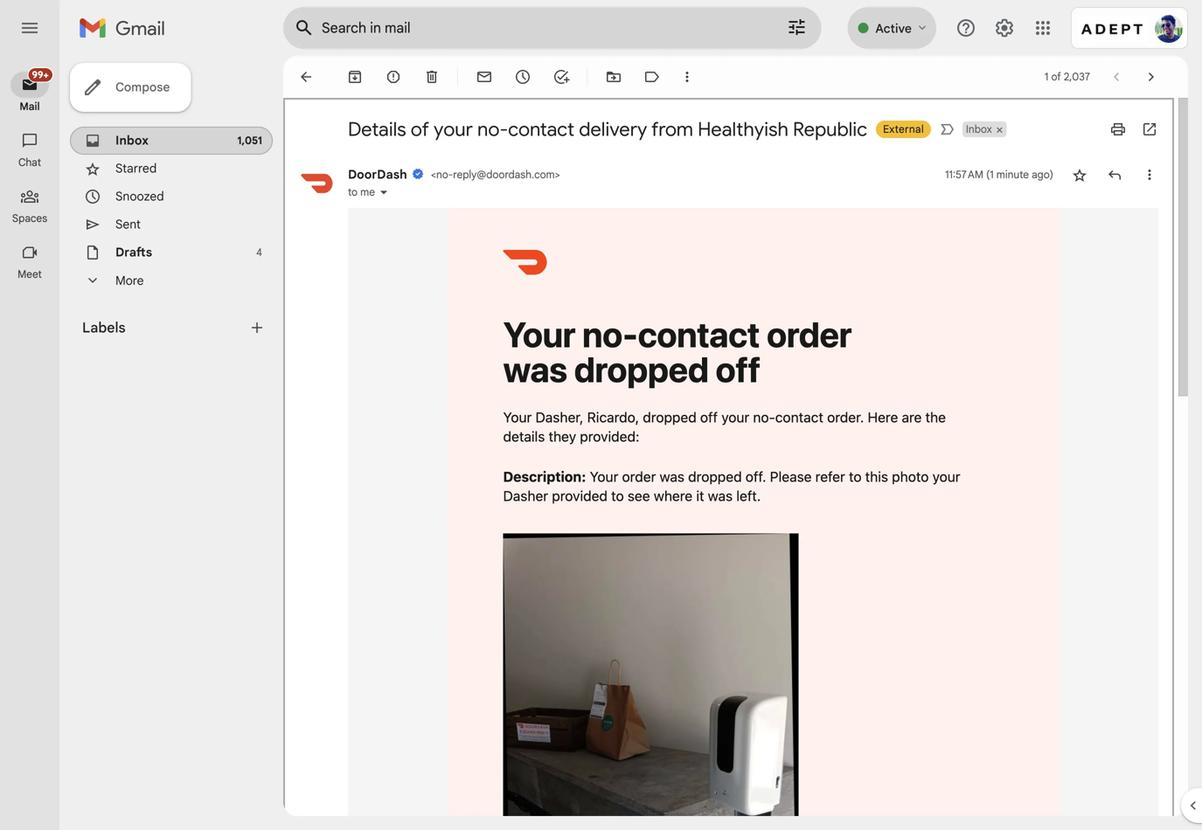 Task type: locate. For each thing, give the bounding box(es) containing it.
no- inside your no-contact order was dropped off
[[582, 314, 638, 355]]

2 horizontal spatial to
[[849, 469, 862, 485]]

of right 1
[[1051, 70, 1061, 84]]

meet heading
[[0, 268, 59, 282]]

of for 2,037
[[1051, 70, 1061, 84]]

dropped inside your order was dropped off. please refer to this photo your dasher provided to see where it was left.
[[688, 469, 742, 485]]

1 vertical spatial was
[[660, 469, 685, 485]]

spaces
[[12, 212, 47, 225]]

no- inside doordash cell
[[436, 168, 453, 181]]

<
[[431, 168, 436, 181]]

meet
[[18, 268, 42, 281]]

inbox up starred
[[115, 133, 149, 148]]

of
[[1051, 70, 1061, 84], [411, 117, 429, 142]]

your inside your order was dropped off. please refer to this photo your dasher provided to see where it was left.
[[590, 469, 619, 485]]

inbox inside inbox button
[[966, 123, 992, 136]]

inbox link
[[115, 133, 149, 148]]

of right details
[[411, 117, 429, 142]]

0 horizontal spatial your
[[434, 117, 473, 142]]

no- right verified sender "image"
[[436, 168, 453, 181]]

2 vertical spatial contact
[[775, 409, 824, 426]]

1 of 2,037
[[1045, 70, 1090, 84]]

contact up off
[[638, 314, 760, 355]]

your
[[503, 314, 576, 355], [503, 409, 532, 426], [590, 469, 619, 485]]

no- right off
[[753, 409, 775, 426]]

2 vertical spatial your
[[933, 469, 961, 485]]

no-
[[477, 117, 508, 142], [436, 168, 453, 181], [582, 314, 638, 355], [753, 409, 775, 426]]

0 horizontal spatial inbox
[[115, 133, 149, 148]]

your inside your order was dropped off. please refer to this photo your dasher provided to see where it was left.
[[933, 469, 961, 485]]

move to image
[[605, 68, 623, 86]]

mail heading
[[0, 100, 59, 114]]

your inside your dasher, ricardo, dropped off your no-contact order. here are the details they provided:
[[503, 409, 532, 426]]

0 horizontal spatial of
[[411, 117, 429, 142]]

are
[[902, 409, 922, 426]]

1 horizontal spatial contact
[[638, 314, 760, 355]]

your dasher, ricardo, dropped off your no-contact order. here are the details they provided:
[[503, 409, 946, 445]]

1 horizontal spatial inbox
[[966, 123, 992, 136]]

was up where
[[660, 469, 685, 485]]

compose
[[115, 80, 170, 95]]

back to inbox image
[[297, 68, 315, 86]]

settings image
[[994, 17, 1015, 38]]

drafts
[[115, 245, 152, 260]]

1 horizontal spatial order
[[767, 314, 852, 355]]

navigation
[[0, 56, 61, 831]]

your no-contact order was dropped off
[[503, 314, 852, 390]]

your up details
[[503, 409, 532, 426]]

labels
[[82, 319, 126, 337]]

doordash image
[[503, 250, 547, 275]]

reply@doordash.com
[[453, 168, 555, 181]]

contact up >
[[508, 117, 575, 142]]

was right it
[[708, 488, 733, 505]]

mail
[[20, 100, 40, 113]]

inbox button
[[963, 122, 994, 137]]

11:57 am (1 minute ago) cell
[[945, 166, 1054, 184]]

was up dasher,
[[503, 349, 567, 390]]

gmail image
[[79, 10, 174, 45]]

to left me
[[348, 186, 358, 199]]

your up provided
[[590, 469, 619, 485]]

0 vertical spatial was
[[503, 349, 567, 390]]

your right off
[[722, 409, 750, 426]]

details
[[503, 428, 545, 445]]

contact
[[508, 117, 575, 142], [638, 314, 760, 355], [775, 409, 824, 426]]

1 vertical spatial dropped
[[688, 469, 742, 485]]

inbox
[[966, 123, 992, 136], [115, 133, 149, 148]]

to
[[348, 186, 358, 199], [849, 469, 862, 485], [611, 488, 624, 505]]

1 vertical spatial your
[[722, 409, 750, 426]]

was
[[503, 349, 567, 390], [660, 469, 685, 485], [708, 488, 733, 505]]

your for dasher,
[[503, 409, 532, 426]]

contact inside your no-contact order was dropped off
[[638, 314, 760, 355]]

99+
[[32, 69, 49, 81]]

0 vertical spatial dropped
[[643, 409, 697, 426]]

1 vertical spatial contact
[[638, 314, 760, 355]]

more image
[[679, 68, 696, 86]]

provided
[[552, 488, 608, 505]]

your down doordash image
[[503, 314, 576, 355]]

order inside your order was dropped off. please refer to this photo your dasher provided to see where it was left.
[[622, 469, 656, 485]]

your right the photo
[[933, 469, 961, 485]]

1 horizontal spatial of
[[1051, 70, 1061, 84]]

your inside your no-contact order was dropped off
[[503, 314, 576, 355]]

1 horizontal spatial your
[[722, 409, 750, 426]]

2 horizontal spatial contact
[[775, 409, 824, 426]]

left.
[[736, 488, 761, 505]]

no- up the ricardo,
[[582, 314, 638, 355]]

0 vertical spatial contact
[[508, 117, 575, 142]]

dropped inside your dasher, ricardo, dropped off your no-contact order. here are the details they provided:
[[643, 409, 697, 426]]

inbox up the (1
[[966, 123, 992, 136]]

chat heading
[[0, 156, 59, 170]]

2 vertical spatial was
[[708, 488, 733, 505]]

2 horizontal spatial your
[[933, 469, 961, 485]]

ago)
[[1032, 168, 1054, 181]]

99+ link
[[10, 67, 53, 98]]

0 vertical spatial to
[[348, 186, 358, 199]]

mark as unread image
[[476, 68, 493, 86]]

dropped
[[643, 409, 697, 426], [688, 469, 742, 485]]

from
[[651, 117, 693, 142]]

spaces heading
[[0, 212, 59, 226]]

dropped off
[[574, 349, 761, 390]]

Search in mail text field
[[322, 19, 737, 37]]

delete image
[[423, 68, 441, 86]]

2 vertical spatial to
[[611, 488, 624, 505]]

inbox for inbox button
[[966, 123, 992, 136]]

compose button
[[70, 63, 191, 112]]

off.
[[746, 469, 766, 485]]

Not starred checkbox
[[1071, 166, 1089, 184]]

dropped left off
[[643, 409, 697, 426]]

external
[[883, 123, 924, 136]]

1 vertical spatial of
[[411, 117, 429, 142]]

2 vertical spatial your
[[590, 469, 619, 485]]

0 horizontal spatial to
[[348, 186, 358, 199]]

no- up < no-reply@doordash.com >
[[477, 117, 508, 142]]

2 horizontal spatial was
[[708, 488, 733, 505]]

0 vertical spatial order
[[767, 314, 852, 355]]

your inside your dasher, ricardo, dropped off your no-contact order. here are the details they provided:
[[722, 409, 750, 426]]

order
[[767, 314, 852, 355], [622, 469, 656, 485]]

0 horizontal spatial order
[[622, 469, 656, 485]]

details
[[348, 117, 406, 142]]

delivery
[[579, 117, 647, 142]]

refer
[[816, 469, 845, 485]]

older image
[[1143, 68, 1160, 86]]

order inside your no-contact order was dropped off
[[767, 314, 852, 355]]

11:57 am
[[945, 168, 984, 181]]

description:
[[503, 469, 586, 485]]

dropped up it
[[688, 469, 742, 485]]

of for your
[[411, 117, 429, 142]]

minute
[[997, 168, 1029, 181]]

contact left order.
[[775, 409, 824, 426]]

1 vertical spatial order
[[622, 469, 656, 485]]

navigation containing mail
[[0, 56, 61, 831]]

your
[[434, 117, 473, 142], [722, 409, 750, 426], [933, 469, 961, 485]]

to left the this
[[849, 469, 862, 485]]

doordash, inc. image
[[299, 166, 334, 201]]

0 vertical spatial your
[[503, 314, 576, 355]]

1 vertical spatial your
[[503, 409, 532, 426]]

0 horizontal spatial was
[[503, 349, 567, 390]]

to left see
[[611, 488, 624, 505]]

0 vertical spatial of
[[1051, 70, 1061, 84]]

your up doordash cell
[[434, 117, 473, 142]]

0 horizontal spatial contact
[[508, 117, 575, 142]]



Task type: describe. For each thing, give the bounding box(es) containing it.
< no-reply@doordash.com >
[[431, 168, 560, 181]]

labels heading
[[82, 319, 248, 337]]

please
[[770, 469, 812, 485]]

snooze image
[[514, 68, 532, 86]]

sent link
[[115, 217, 141, 232]]

show details image
[[379, 187, 389, 198]]

main menu image
[[19, 17, 40, 38]]

this
[[865, 469, 888, 485]]

4
[[256, 246, 262, 259]]

archive image
[[346, 68, 364, 86]]

image has expired for your protection. image
[[503, 534, 799, 831]]

more
[[115, 273, 144, 288]]

starred
[[115, 161, 157, 176]]

not starred image
[[1071, 166, 1089, 184]]

chat
[[18, 156, 41, 169]]

Search in mail search field
[[283, 7, 821, 49]]

ricardo,
[[587, 409, 639, 426]]

no- inside your dasher, ricardo, dropped off your no-contact order. here are the details they provided:
[[753, 409, 775, 426]]

dropped for off
[[643, 409, 697, 426]]

details of your no-contact delivery from healthyish republic
[[348, 117, 868, 142]]

search in mail image
[[289, 12, 320, 44]]

snoozed
[[115, 189, 164, 204]]

support image
[[956, 17, 977, 38]]

starred link
[[115, 161, 157, 176]]

republic
[[793, 117, 868, 142]]

labels image
[[644, 68, 661, 86]]

where
[[654, 488, 693, 505]]

me
[[360, 186, 375, 199]]

healthyish
[[698, 117, 789, 142]]

snoozed link
[[115, 189, 164, 204]]

1 horizontal spatial was
[[660, 469, 685, 485]]

add to tasks image
[[553, 68, 570, 86]]

off
[[700, 409, 718, 426]]

it
[[696, 488, 704, 505]]

0 vertical spatial your
[[434, 117, 473, 142]]

provided:
[[580, 428, 640, 445]]

the
[[926, 409, 946, 426]]

contact inside your dasher, ricardo, dropped off your no-contact order. here are the details they provided:
[[775, 409, 824, 426]]

here
[[868, 409, 898, 426]]

1 vertical spatial to
[[849, 469, 862, 485]]

verified sender image
[[412, 168, 424, 180]]

dasher
[[503, 488, 548, 505]]

doordash cell
[[348, 167, 560, 182]]

was inside your no-contact order was dropped off
[[503, 349, 567, 390]]

your order was dropped off. please refer to this photo your dasher provided to see where it was left.
[[503, 469, 961, 505]]

order.
[[827, 409, 864, 426]]

photo
[[892, 469, 929, 485]]

dasher,
[[536, 409, 584, 426]]

your for no-
[[503, 314, 576, 355]]

1
[[1045, 70, 1049, 84]]

inbox for inbox link
[[115, 133, 149, 148]]

2,037
[[1064, 70, 1090, 84]]

your for order
[[590, 469, 619, 485]]

see
[[628, 488, 650, 505]]

doordash
[[348, 167, 407, 182]]

(1
[[986, 168, 994, 181]]

sent
[[115, 217, 141, 232]]

1 horizontal spatial to
[[611, 488, 624, 505]]

11:57 am (1 minute ago)
[[945, 168, 1054, 181]]

to me
[[348, 186, 375, 199]]

dropped for off.
[[688, 469, 742, 485]]

>
[[555, 168, 560, 181]]

advanced search options image
[[779, 10, 814, 45]]

1,051
[[237, 134, 262, 147]]

more button
[[70, 267, 273, 295]]

drafts link
[[115, 245, 152, 260]]

report spam image
[[385, 68, 402, 86]]

they
[[549, 428, 576, 445]]



Task type: vqa. For each thing, say whether or not it's contained in the screenshot.
Verified Sender icon
yes



